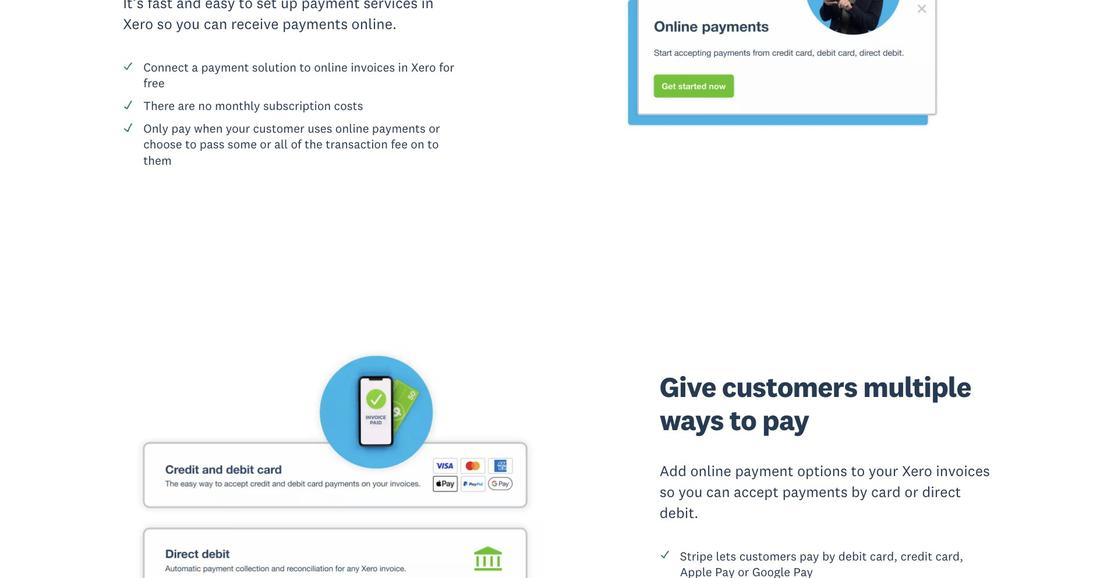 Task type: describe. For each thing, give the bounding box(es) containing it.
connect a payment solution to online invoices in xero for free
[[143, 59, 455, 91]]

up
[[281, 0, 298, 12]]

xero inside add online payment options to your xero invoices so you can accept payments by card or direct debit.
[[903, 462, 933, 481]]

on
[[411, 137, 425, 152]]

you inside it's fast and easy to set up payment services in xero so you can receive payments online.
[[176, 15, 200, 33]]

to for connect
[[300, 59, 311, 75]]

add
[[660, 462, 687, 481]]

by inside add online payment options to your xero invoices so you can accept payments by card or direct debit.
[[852, 483, 868, 502]]

to right on on the top of page
[[428, 137, 439, 152]]

payments inside it's fast and easy to set up payment services in xero so you can receive payments online.
[[283, 15, 348, 33]]

give customers multiple ways to pay
[[660, 370, 972, 438]]

fee
[[391, 137, 408, 152]]

included image for only pay when your customer uses online payments or choose to pass some or all of the transaction fee on to them
[[123, 122, 134, 133]]

connect
[[143, 59, 189, 75]]

payments inside add online payment options to your xero invoices so you can accept payments by card or direct debit.
[[783, 483, 848, 502]]

to for give
[[730, 402, 757, 438]]

accept
[[734, 483, 779, 502]]

included image for connect a payment solution to online invoices in xero for free
[[123, 61, 134, 72]]

options
[[798, 462, 848, 481]]

invoices inside add online payment options to your xero invoices so you can accept payments by card or direct debit.
[[937, 462, 991, 481]]

by inside stripe lets customers pay by debit card, credit card, apple pay or google pay
[[823, 549, 836, 564]]

and
[[177, 0, 201, 12]]

your inside only pay when your customer uses online payments or choose to pass some or all of the transaction fee on to them
[[226, 121, 250, 136]]

in inside connect a payment solution to online invoices in xero for free
[[398, 59, 408, 75]]

card
[[872, 483, 901, 502]]

are
[[178, 98, 195, 114]]

there are no monthly subscription costs
[[143, 98, 363, 114]]

for
[[439, 59, 455, 75]]

invoices inside connect a payment solution to online invoices in xero for free
[[351, 59, 395, 75]]

so inside add online payment options to your xero invoices so you can accept payments by card or direct debit.
[[660, 483, 675, 502]]

stripe
[[681, 549, 713, 564]]

pay inside stripe lets customers pay by debit card, credit card, apple pay or google pay
[[800, 549, 820, 564]]

debit.
[[660, 504, 699, 523]]

uses
[[308, 121, 333, 136]]

payment for add online payment options to your xero invoices so you can accept payments by card or direct debit.
[[736, 462, 794, 481]]

it's fast and easy to set up payment services in xero so you can receive payments online.
[[123, 0, 434, 33]]

all
[[275, 137, 288, 152]]

your inside add online payment options to your xero invoices so you can accept payments by card or direct debit.
[[869, 462, 899, 481]]

fast
[[148, 0, 173, 12]]

1 pay from the left
[[716, 565, 735, 579]]

there
[[143, 98, 175, 114]]

them
[[143, 153, 172, 168]]

2 card, from the left
[[936, 549, 964, 564]]

transaction
[[326, 137, 388, 152]]

add online payment options to your xero invoices so you can accept payments by card or direct debit.
[[660, 462, 991, 523]]

a business owner set up online payments in xero. image
[[571, 0, 996, 152]]

lets
[[716, 549, 737, 564]]

costs
[[334, 98, 363, 114]]

online inside only pay when your customer uses online payments or choose to pass some or all of the transaction fee on to them
[[336, 121, 369, 136]]

you inside add online payment options to your xero invoices so you can accept payments by card or direct debit.
[[679, 483, 703, 502]]

payments inside only pay when your customer uses online payments or choose to pass some or all of the transaction fee on to them
[[372, 121, 426, 136]]

xero inside connect a payment solution to online invoices in xero for free
[[411, 59, 436, 75]]

ways
[[660, 402, 724, 438]]



Task type: vqa. For each thing, say whether or not it's contained in the screenshot.
Two options for setting up online invoice payments display: credit and debit card or direct debit. image
yes



Task type: locate. For each thing, give the bounding box(es) containing it.
easy
[[205, 0, 235, 12]]

1 vertical spatial your
[[869, 462, 899, 481]]

payments down options
[[783, 483, 848, 502]]

payments down up
[[283, 15, 348, 33]]

solution
[[252, 59, 297, 75]]

your
[[226, 121, 250, 136], [869, 462, 899, 481]]

payment
[[302, 0, 360, 12], [201, 59, 249, 75], [736, 462, 794, 481]]

pay
[[171, 121, 191, 136], [763, 402, 810, 438], [800, 549, 820, 564]]

pay inside only pay when your customer uses online payments or choose to pass some or all of the transaction fee on to them
[[171, 121, 191, 136]]

set
[[257, 0, 277, 12]]

2 vertical spatial online
[[691, 462, 732, 481]]

0 horizontal spatial in
[[398, 59, 408, 75]]

multiple
[[864, 370, 972, 405]]

can inside add online payment options to your xero invoices so you can accept payments by card or direct debit.
[[707, 483, 731, 502]]

0 vertical spatial by
[[852, 483, 868, 502]]

or
[[429, 121, 440, 136], [260, 137, 271, 152], [905, 483, 919, 502], [738, 565, 750, 579]]

to up receive
[[239, 0, 253, 12]]

to right options
[[852, 462, 866, 481]]

online.
[[352, 15, 397, 33]]

1 horizontal spatial by
[[852, 483, 868, 502]]

customers inside stripe lets customers pay by debit card, credit card, apple pay or google pay
[[740, 549, 797, 564]]

google
[[753, 565, 791, 579]]

to inside it's fast and easy to set up payment services in xero so you can receive payments online.
[[239, 0, 253, 12]]

included image left connect
[[123, 61, 134, 72]]

3 included image from the top
[[123, 122, 134, 133]]

payment inside connect a payment solution to online invoices in xero for free
[[201, 59, 249, 75]]

some
[[228, 137, 257, 152]]

payments
[[283, 15, 348, 33], [372, 121, 426, 136], [783, 483, 848, 502]]

1 vertical spatial pay
[[763, 402, 810, 438]]

online inside connect a payment solution to online invoices in xero for free
[[314, 59, 348, 75]]

it's
[[123, 0, 144, 12]]

give
[[660, 370, 717, 405]]

1 included image from the top
[[123, 61, 134, 72]]

by left the debit
[[823, 549, 836, 564]]

online
[[314, 59, 348, 75], [336, 121, 369, 136], [691, 462, 732, 481]]

xero
[[123, 15, 153, 33], [411, 59, 436, 75], [903, 462, 933, 481]]

invoices up direct
[[937, 462, 991, 481]]

customers
[[722, 370, 858, 405], [740, 549, 797, 564]]

or inside stripe lets customers pay by debit card, credit card, apple pay or google pay
[[738, 565, 750, 579]]

1 vertical spatial payment
[[201, 59, 249, 75]]

xero inside it's fast and easy to set up payment services in xero so you can receive payments online.
[[123, 15, 153, 33]]

payment inside add online payment options to your xero invoices so you can accept payments by card or direct debit.
[[736, 462, 794, 481]]

online right add
[[691, 462, 732, 481]]

1 vertical spatial can
[[707, 483, 731, 502]]

in right the services
[[422, 0, 434, 12]]

0 vertical spatial so
[[157, 15, 172, 33]]

0 vertical spatial payments
[[283, 15, 348, 33]]

1 vertical spatial online
[[336, 121, 369, 136]]

so
[[157, 15, 172, 33], [660, 483, 675, 502]]

2 vertical spatial payments
[[783, 483, 848, 502]]

1 vertical spatial payments
[[372, 121, 426, 136]]

included image for there are no monthly subscription costs
[[123, 100, 134, 110]]

1 horizontal spatial invoices
[[937, 462, 991, 481]]

0 vertical spatial pay
[[171, 121, 191, 136]]

to for add
[[852, 462, 866, 481]]

1 horizontal spatial pay
[[794, 565, 814, 579]]

monthly
[[215, 98, 260, 114]]

so down add
[[660, 483, 675, 502]]

pay inside give customers multiple ways to pay
[[763, 402, 810, 438]]

payment right 'a'
[[201, 59, 249, 75]]

included image
[[660, 550, 671, 561]]

you
[[176, 15, 200, 33], [679, 483, 703, 502]]

xero left for
[[411, 59, 436, 75]]

your up the card
[[869, 462, 899, 481]]

1 vertical spatial customers
[[740, 549, 797, 564]]

to inside give customers multiple ways to pay
[[730, 402, 757, 438]]

you up debit.
[[679, 483, 703, 502]]

1 vertical spatial xero
[[411, 59, 436, 75]]

card, right the debit
[[871, 549, 898, 564]]

2 pay from the left
[[794, 565, 814, 579]]

pay right google
[[794, 565, 814, 579]]

xero up direct
[[903, 462, 933, 481]]

customers inside give customers multiple ways to pay
[[722, 370, 858, 405]]

0 vertical spatial invoices
[[351, 59, 395, 75]]

0 vertical spatial your
[[226, 121, 250, 136]]

1 horizontal spatial card,
[[936, 549, 964, 564]]

0 vertical spatial in
[[422, 0, 434, 12]]

receive
[[231, 15, 279, 33]]

card, right credit
[[936, 549, 964, 564]]

0 horizontal spatial invoices
[[351, 59, 395, 75]]

services
[[364, 0, 418, 12]]

or inside add online payment options to your xero invoices so you can accept payments by card or direct debit.
[[905, 483, 919, 502]]

of
[[291, 137, 302, 152]]

two options for setting up online invoice payments display: credit and debit card or direct debit. image
[[123, 289, 548, 579]]

included image left there
[[123, 100, 134, 110]]

debit
[[839, 549, 867, 564]]

only pay when your customer uses online payments or choose to pass some or all of the transaction fee on to them
[[143, 121, 440, 168]]

can inside it's fast and easy to set up payment services in xero so you can receive payments online.
[[204, 15, 228, 33]]

when
[[194, 121, 223, 136]]

0 vertical spatial customers
[[722, 370, 858, 405]]

2 horizontal spatial payment
[[736, 462, 794, 481]]

invoices down online.
[[351, 59, 395, 75]]

1 vertical spatial in
[[398, 59, 408, 75]]

to inside add online payment options to your xero invoices so you can accept payments by card or direct debit.
[[852, 462, 866, 481]]

1 vertical spatial included image
[[123, 100, 134, 110]]

invoices
[[351, 59, 395, 75], [937, 462, 991, 481]]

0 vertical spatial online
[[314, 59, 348, 75]]

1 vertical spatial so
[[660, 483, 675, 502]]

choose
[[143, 137, 182, 152]]

in
[[422, 0, 434, 12], [398, 59, 408, 75]]

0 horizontal spatial payments
[[283, 15, 348, 33]]

2 vertical spatial xero
[[903, 462, 933, 481]]

2 vertical spatial payment
[[736, 462, 794, 481]]

a
[[192, 59, 198, 75]]

1 card, from the left
[[871, 549, 898, 564]]

2 horizontal spatial xero
[[903, 462, 933, 481]]

you down and
[[176, 15, 200, 33]]

0 horizontal spatial your
[[226, 121, 250, 136]]

online inside add online payment options to your xero invoices so you can accept payments by card or direct debit.
[[691, 462, 732, 481]]

subscription
[[263, 98, 331, 114]]

1 horizontal spatial can
[[707, 483, 731, 502]]

pass
[[200, 137, 225, 152]]

online up transaction
[[336, 121, 369, 136]]

2 vertical spatial included image
[[123, 122, 134, 133]]

0 horizontal spatial payment
[[201, 59, 249, 75]]

can left accept
[[707, 483, 731, 502]]

1 vertical spatial by
[[823, 549, 836, 564]]

can
[[204, 15, 228, 33], [707, 483, 731, 502]]

to
[[239, 0, 253, 12], [300, 59, 311, 75], [185, 137, 197, 152], [428, 137, 439, 152], [730, 402, 757, 438], [852, 462, 866, 481]]

so inside it's fast and easy to set up payment services in xero so you can receive payments online.
[[157, 15, 172, 33]]

in inside it's fast and easy to set up payment services in xero so you can receive payments online.
[[422, 0, 434, 12]]

1 horizontal spatial in
[[422, 0, 434, 12]]

by left the card
[[852, 483, 868, 502]]

0 horizontal spatial card,
[[871, 549, 898, 564]]

by
[[852, 483, 868, 502], [823, 549, 836, 564]]

pay down lets
[[716, 565, 735, 579]]

credit
[[901, 549, 933, 564]]

to right ways
[[730, 402, 757, 438]]

0 vertical spatial you
[[176, 15, 200, 33]]

payment inside it's fast and easy to set up payment services in xero so you can receive payments online.
[[302, 0, 360, 12]]

0 horizontal spatial so
[[157, 15, 172, 33]]

0 vertical spatial payment
[[302, 0, 360, 12]]

1 horizontal spatial payment
[[302, 0, 360, 12]]

online up costs
[[314, 59, 348, 75]]

payment for connect a payment solution to online invoices in xero for free
[[201, 59, 249, 75]]

0 horizontal spatial pay
[[716, 565, 735, 579]]

1 horizontal spatial payments
[[372, 121, 426, 136]]

0 horizontal spatial you
[[176, 15, 200, 33]]

to for it's
[[239, 0, 253, 12]]

0 horizontal spatial can
[[204, 15, 228, 33]]

payment up accept
[[736, 462, 794, 481]]

the
[[305, 137, 323, 152]]

free
[[143, 75, 165, 91]]

pay
[[716, 565, 735, 579], [794, 565, 814, 579]]

stripe lets customers pay by debit card, credit card, apple pay or google pay
[[681, 549, 964, 579]]

no
[[198, 98, 212, 114]]

0 vertical spatial xero
[[123, 15, 153, 33]]

2 vertical spatial pay
[[800, 549, 820, 564]]

1 vertical spatial you
[[679, 483, 703, 502]]

only
[[143, 121, 168, 136]]

so down fast
[[157, 15, 172, 33]]

direct
[[923, 483, 962, 502]]

to right solution at left
[[300, 59, 311, 75]]

included image left only on the top
[[123, 122, 134, 133]]

to left pass
[[185, 137, 197, 152]]

1 horizontal spatial you
[[679, 483, 703, 502]]

0 vertical spatial included image
[[123, 61, 134, 72]]

to inside connect a payment solution to online invoices in xero for free
[[300, 59, 311, 75]]

0 vertical spatial can
[[204, 15, 228, 33]]

payments up fee
[[372, 121, 426, 136]]

1 horizontal spatial your
[[869, 462, 899, 481]]

1 vertical spatial invoices
[[937, 462, 991, 481]]

1 horizontal spatial so
[[660, 483, 675, 502]]

included image
[[123, 61, 134, 72], [123, 100, 134, 110], [123, 122, 134, 133]]

0 horizontal spatial by
[[823, 549, 836, 564]]

xero down it's
[[123, 15, 153, 33]]

0 horizontal spatial xero
[[123, 15, 153, 33]]

2 horizontal spatial payments
[[783, 483, 848, 502]]

payment right up
[[302, 0, 360, 12]]

can down easy at the left of page
[[204, 15, 228, 33]]

1 horizontal spatial xero
[[411, 59, 436, 75]]

your up some
[[226, 121, 250, 136]]

apple
[[681, 565, 713, 579]]

customer
[[253, 121, 305, 136]]

card,
[[871, 549, 898, 564], [936, 549, 964, 564]]

2 included image from the top
[[123, 100, 134, 110]]

in left for
[[398, 59, 408, 75]]



